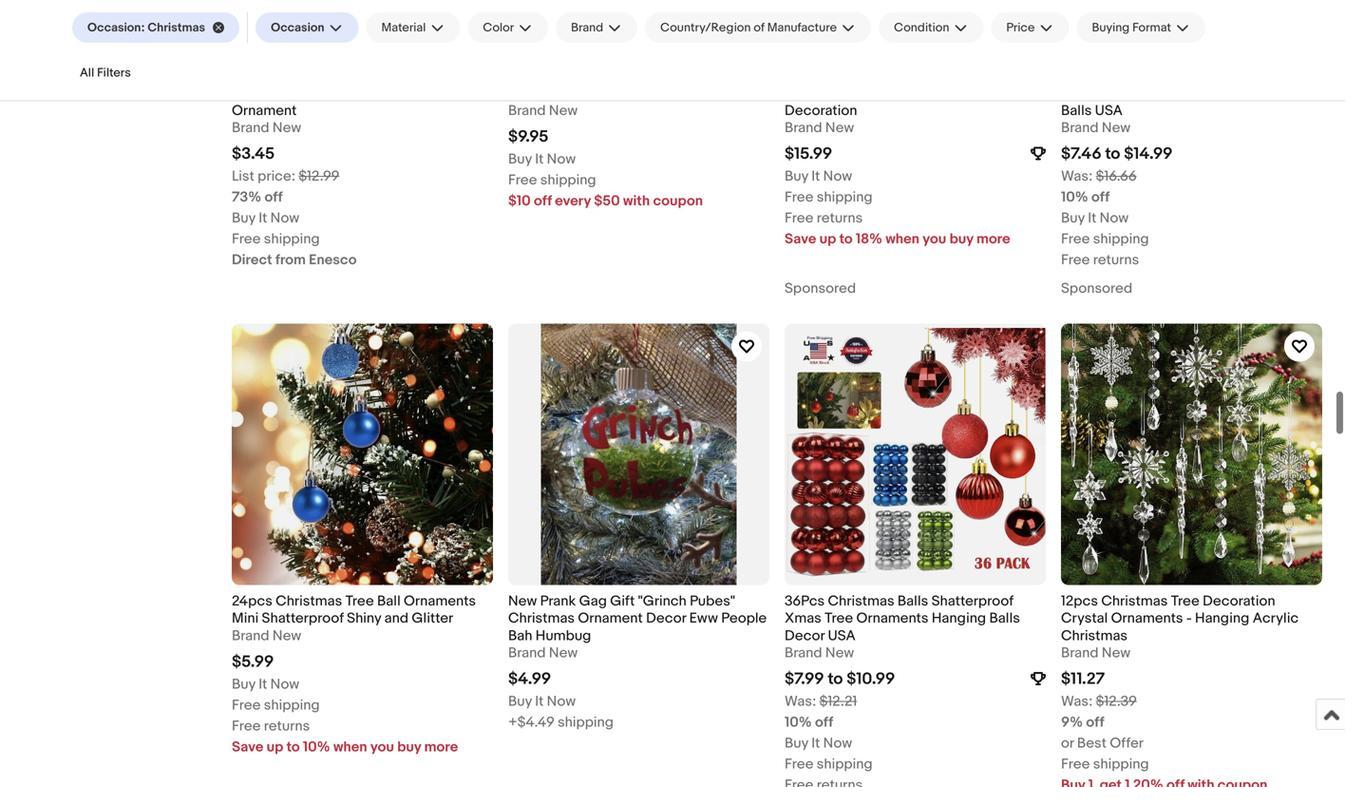 Task type: locate. For each thing, give the bounding box(es) containing it.
-
[[1187, 610, 1193, 627]]

1 vertical spatial you
[[371, 738, 394, 756]]

1 sponsored from the left
[[785, 280, 857, 297]]

handmade,
[[509, 67, 583, 85]]

12pcs
[[1062, 593, 1099, 610]]

buy up +$4.49
[[509, 693, 532, 710]]

now inside new prank gag gift "grinch pubes" christmas ornament decor eww people bah humbug brand new $4.99 buy it now +$4.49 shipping
[[547, 693, 576, 710]]

1 horizontal spatial more
[[977, 231, 1011, 248]]

new prank gag gift "grinch pubes" christmas ornament decor eww people bah humbug link
[[509, 593, 770, 645]]

returns inside $15.99 buy it now free shipping free returns save up to 18% when you buy more
[[817, 210, 863, 227]]

enesco up night
[[232, 67, 280, 85]]

1 vertical spatial enesco
[[309, 251, 357, 269]]

condition
[[895, 20, 950, 35]]

off up "best"
[[1087, 714, 1105, 731]]

shipping down $16.66 at the top right of page
[[1094, 231, 1150, 248]]

decor up $14.99
[[1134, 85, 1174, 102]]

0 vertical spatial holiday
[[396, 67, 445, 85]]

xmas down 60pcs
[[1062, 85, 1099, 102]]

it down $9.95
[[535, 150, 544, 168]]

ornament down night
[[232, 102, 297, 119]]

acrylic
[[1254, 610, 1299, 627]]

0 vertical spatial mini
[[271, 85, 297, 102]]

now down $5.99
[[271, 676, 300, 693]]

0 horizontal spatial usa
[[828, 627, 856, 644]]

0 vertical spatial decoration
[[785, 102, 858, 119]]

0 horizontal spatial more
[[425, 738, 458, 756]]

it down $15.99
[[812, 168, 821, 185]]

decoration
[[785, 102, 858, 119], [1204, 593, 1276, 610]]

decoration up acrylic
[[1204, 593, 1276, 610]]

off down $16.66 at the top right of page
[[1092, 189, 1110, 206]]

tree up 'shiny'
[[346, 593, 374, 610]]

1 horizontal spatial buy
[[950, 231, 974, 248]]

now down $9.95
[[547, 150, 576, 168]]

0 horizontal spatial you
[[371, 738, 394, 756]]

now inside enesco designs by lolita holiday movie night mini wine glass hanging ornament brand new $3.45 list price: $12.99 73% off buy it now free shipping direct from enesco
[[271, 210, 300, 227]]

0 vertical spatial you
[[923, 231, 947, 248]]

0 horizontal spatial 10%
[[303, 738, 330, 756]]

to inside $15.99 buy it now free shipping free returns save up to 18% when you buy more
[[840, 231, 853, 248]]

24pcs christmas tree ball ornaments mini shatterproof shiny and glitter link
[[232, 593, 493, 627]]

$15.99
[[785, 144, 833, 164]]

shipping down offer
[[1094, 756, 1150, 773]]

0 horizontal spatial decor
[[646, 610, 687, 627]]

buy down $9.95
[[509, 150, 532, 168]]

xmas down 36pcs
[[785, 610, 822, 627]]

0 horizontal spatial xmas
[[785, 610, 822, 627]]

holiday inside 50 diy wooden christmas ornaments, circles for crafts holiday hanging decoration brand new
[[899, 85, 947, 102]]

brand up $9.95
[[509, 102, 546, 119]]

2 horizontal spatial shatterproof
[[1106, 67, 1188, 85]]

1 vertical spatial 10%
[[785, 714, 812, 731]]

now down $16.66 at the top right of page
[[1100, 210, 1129, 227]]

0 vertical spatial ornament
[[232, 102, 297, 119]]

1 horizontal spatial decoration
[[1204, 593, 1276, 610]]

decoration inside 12pcs christmas tree decoration crystal ornaments - hanging acrylic christmas brand new
[[1204, 593, 1276, 610]]

top rated plus image left $7.46
[[1031, 146, 1047, 161]]

1 horizontal spatial save
[[785, 231, 817, 248]]

0 horizontal spatial when
[[334, 738, 367, 756]]

sponsored
[[785, 280, 857, 297], [1062, 280, 1133, 297]]

$50
[[594, 192, 620, 209]]

0 vertical spatial top rated plus image
[[1031, 146, 1047, 161]]

buy down $5.99
[[232, 676, 256, 693]]

it down $16.66 at the top right of page
[[1089, 210, 1097, 227]]

0 horizontal spatial sponsored
[[785, 280, 857, 297]]

shipping up 18%
[[817, 189, 873, 206]]

save
[[785, 231, 817, 248], [232, 738, 264, 756]]

xmas for 36pcs christmas balls shatterproof xmas tree ornaments hanging balls decor usa brand new
[[785, 610, 822, 627]]

save inside $15.99 buy it now free shipping free returns save up to 18% when you buy more
[[785, 231, 817, 248]]

2 horizontal spatial returns
[[1094, 251, 1140, 269]]

0 horizontal spatial returns
[[264, 718, 310, 735]]

1 horizontal spatial decor
[[785, 627, 825, 644]]

handmade, sublimation christmas ornaments snowmen link
[[509, 67, 770, 102]]

0 horizontal spatial ornament
[[232, 102, 297, 119]]

more
[[977, 231, 1011, 248], [425, 738, 458, 756]]

was:
[[1062, 168, 1093, 185], [785, 693, 817, 710], [1062, 693, 1093, 710]]

people
[[722, 610, 767, 627]]

christmas
[[148, 20, 205, 35], [666, 67, 733, 85], [891, 67, 957, 85], [1191, 67, 1258, 85], [276, 593, 342, 610], [828, 593, 895, 610], [1102, 593, 1169, 610], [509, 610, 575, 627], [1062, 627, 1128, 644]]

now down $15.99
[[824, 168, 853, 185]]

12pcs christmas tree decoration crystal ornaments - hanging acrylic christmas link
[[1062, 593, 1323, 645]]

gift
[[611, 593, 635, 610]]

usa down 60pcs
[[1096, 102, 1123, 119]]

top rated plus image left $11.27
[[1031, 671, 1047, 686]]

returns inside 60pcs shatterproof christmas balls xmas tree decor ornaments hanging balls usa brand new $7.46 to $14.99 was: $16.66 10% off buy it now free shipping free returns
[[1094, 251, 1140, 269]]

to inside $7.99 to $10.99 was: $12.21 10% off buy it now free shipping
[[828, 669, 844, 689]]

it down $5.99
[[259, 676, 267, 693]]

1 vertical spatial holiday
[[899, 85, 947, 102]]

1 horizontal spatial enesco
[[309, 251, 357, 269]]

decor inside new prank gag gift "grinch pubes" christmas ornament decor eww people bah humbug brand new $4.99 buy it now +$4.49 shipping
[[646, 610, 687, 627]]

hanging
[[377, 85, 431, 102], [951, 85, 1005, 102], [1252, 85, 1307, 102], [932, 610, 987, 627], [1196, 610, 1250, 627]]

returns up 18%
[[817, 210, 863, 227]]

prank
[[540, 593, 576, 610]]

tree down 36pcs
[[825, 610, 854, 627]]

1 horizontal spatial xmas
[[1062, 85, 1099, 102]]

new up $10.99
[[826, 645, 855, 662]]

brand up $15.99
[[785, 119, 823, 136]]

now down $12.21
[[824, 735, 853, 752]]

0 vertical spatial usa
[[1096, 102, 1123, 119]]

shatterproof inside '36pcs christmas balls shatterproof xmas tree ornaments hanging balls decor usa brand new'
[[932, 593, 1014, 610]]

it
[[535, 150, 544, 168], [812, 168, 821, 185], [259, 210, 267, 227], [1089, 210, 1097, 227], [259, 676, 267, 693], [535, 693, 544, 710], [812, 735, 821, 752]]

buy
[[509, 150, 532, 168], [785, 168, 809, 185], [232, 210, 256, 227], [1062, 210, 1085, 227], [232, 676, 256, 693], [509, 693, 532, 710], [785, 735, 809, 752]]

circles
[[785, 85, 832, 102]]

new down handmade,
[[549, 102, 578, 119]]

up inside $15.99 buy it now free shipping free returns save up to 18% when you buy more
[[820, 231, 837, 248]]

up inside 24pcs christmas tree ball ornaments mini shatterproof shiny and glitter brand new $5.99 buy it now free shipping free returns save up to 10% when you buy more
[[267, 738, 284, 756]]

now
[[547, 150, 576, 168], [824, 168, 853, 185], [271, 210, 300, 227], [1100, 210, 1129, 227], [271, 676, 300, 693], [547, 693, 576, 710], [824, 735, 853, 752]]

now up +$4.49
[[547, 693, 576, 710]]

0 vertical spatial up
[[820, 231, 837, 248]]

2 horizontal spatial decor
[[1134, 85, 1174, 102]]

decor
[[1134, 85, 1174, 102], [646, 610, 687, 627], [785, 627, 825, 644]]

new
[[549, 102, 578, 119], [273, 119, 301, 136], [826, 119, 855, 136], [1103, 119, 1131, 136], [509, 593, 537, 610], [273, 627, 301, 644], [549, 645, 578, 662], [826, 645, 855, 662], [1103, 645, 1131, 662]]

offer
[[1111, 735, 1144, 752]]

off down the "price:"
[[265, 189, 283, 206]]

1 vertical spatial usa
[[828, 627, 856, 644]]

xmas
[[1062, 85, 1099, 102], [785, 610, 822, 627]]

brand up sublimation
[[571, 20, 604, 35]]

to inside 24pcs christmas tree ball ornaments mini shatterproof shiny and glitter brand new $5.99 buy it now free shipping free returns save up to 10% when you buy more
[[287, 738, 300, 756]]

brand down 'bah'
[[509, 645, 546, 662]]

2 horizontal spatial 10%
[[1062, 189, 1089, 206]]

1 horizontal spatial ornament
[[578, 610, 643, 627]]

1 horizontal spatial holiday
[[899, 85, 947, 102]]

decor inside '36pcs christmas balls shatterproof xmas tree ornaments hanging balls decor usa brand new'
[[785, 627, 825, 644]]

tree down 60pcs
[[1102, 85, 1130, 102]]

returns
[[817, 210, 863, 227], [1094, 251, 1140, 269], [264, 718, 310, 735]]

up down $5.99
[[267, 738, 284, 756]]

was: inside 60pcs shatterproof christmas balls xmas tree decor ornaments hanging balls usa brand new $7.46 to $14.99 was: $16.66 10% off buy it now free shipping free returns
[[1062, 168, 1093, 185]]

save inside 24pcs christmas tree ball ornaments mini shatterproof shiny and glitter brand new $5.99 buy it now free shipping free returns save up to 10% when you buy more
[[232, 738, 264, 756]]

new up $14.99
[[1103, 119, 1131, 136]]

2 vertical spatial returns
[[264, 718, 310, 735]]

now inside handmade, sublimation christmas ornaments snowmen brand new $9.95 buy it now free shipping $10 off every $50 with coupon
[[547, 150, 576, 168]]

new up $3.45
[[273, 119, 301, 136]]

$12.99
[[299, 168, 340, 185]]

mini down designs
[[271, 85, 297, 102]]

1 horizontal spatial returns
[[817, 210, 863, 227]]

1 vertical spatial returns
[[1094, 251, 1140, 269]]

decoration down circles
[[785, 102, 858, 119]]

was: up 9%
[[1062, 693, 1093, 710]]

0 horizontal spatial buy
[[398, 738, 421, 756]]

1 horizontal spatial usa
[[1096, 102, 1123, 119]]

1 vertical spatial ornament
[[578, 610, 643, 627]]

save down $5.99
[[232, 738, 264, 756]]

ornament down gift
[[578, 610, 643, 627]]

1 horizontal spatial 10%
[[785, 714, 812, 731]]

buy down $15.99
[[785, 168, 809, 185]]

brand up $7.46
[[1062, 119, 1099, 136]]

usa
[[1096, 102, 1123, 119], [828, 627, 856, 644]]

shipping down $12.21
[[817, 756, 873, 773]]

brand up $11.27
[[1062, 645, 1099, 662]]

1 vertical spatial up
[[267, 738, 284, 756]]

shipping inside $15.99 buy it now free shipping free returns save up to 18% when you buy more
[[817, 189, 873, 206]]

usa inside '36pcs christmas balls shatterproof xmas tree ornaments hanging balls decor usa brand new'
[[828, 627, 856, 644]]

$12.21
[[820, 693, 858, 710]]

tree inside 24pcs christmas tree ball ornaments mini shatterproof shiny and glitter brand new $5.99 buy it now free shipping free returns save up to 10% when you buy more
[[346, 593, 374, 610]]

2 top rated plus image from the top
[[1031, 671, 1047, 686]]

shipping
[[541, 171, 597, 189], [817, 189, 873, 206], [264, 231, 320, 248], [1094, 231, 1150, 248], [264, 697, 320, 714], [558, 714, 614, 731], [817, 756, 873, 773], [1094, 756, 1150, 773]]

enesco designs by lolita holiday movie night mini wine glass hanging ornament brand new $3.45 list price: $12.99 73% off buy it now free shipping direct from enesco
[[232, 67, 488, 269]]

usa for 36pcs christmas balls shatterproof xmas tree ornaments hanging balls decor usa brand new
[[828, 627, 856, 644]]

snowmen
[[584, 85, 647, 102]]

occasion: christmas
[[87, 20, 205, 35]]

buy down $7.99
[[785, 735, 809, 752]]

0 vertical spatial save
[[785, 231, 817, 248]]

off down $12.21
[[816, 714, 834, 731]]

decor down "grinch
[[646, 610, 687, 627]]

best
[[1078, 735, 1107, 752]]

shipping up every
[[541, 171, 597, 189]]

ornaments inside 12pcs christmas tree decoration crystal ornaments - hanging acrylic christmas brand new
[[1112, 610, 1184, 627]]

shatterproof inside 60pcs shatterproof christmas balls xmas tree decor ornaments hanging balls usa brand new $7.46 to $14.99 was: $16.66 10% off buy it now free shipping free returns
[[1106, 67, 1188, 85]]

new down for at the right top
[[826, 119, 855, 136]]

50
[[785, 67, 802, 85]]

hanging inside '36pcs christmas balls shatterproof xmas tree ornaments hanging balls decor usa brand new'
[[932, 610, 987, 627]]

$3.45
[[232, 144, 275, 164]]

1 horizontal spatial mini
[[271, 85, 297, 102]]

1 horizontal spatial shatterproof
[[932, 593, 1014, 610]]

all filters button
[[72, 58, 139, 88]]

1 vertical spatial top rated plus image
[[1031, 671, 1047, 686]]

1 vertical spatial decoration
[[1204, 593, 1276, 610]]

or
[[1062, 735, 1075, 752]]

now up "from"
[[271, 210, 300, 227]]

10% inside 24pcs christmas tree ball ornaments mini shatterproof shiny and glitter brand new $5.99 buy it now free shipping free returns save up to 10% when you buy more
[[303, 738, 330, 756]]

buy inside $15.99 buy it now free shipping free returns save up to 18% when you buy more
[[785, 168, 809, 185]]

it down $12.21
[[812, 735, 821, 752]]

crystal
[[1062, 610, 1109, 627]]

0 horizontal spatial holiday
[[396, 67, 445, 85]]

brand inside 12pcs christmas tree decoration crystal ornaments - hanging acrylic christmas brand new
[[1062, 645, 1099, 662]]

1 vertical spatial mini
[[232, 610, 259, 627]]

brand inside 24pcs christmas tree ball ornaments mini shatterproof shiny and glitter brand new $5.99 buy it now free shipping free returns save up to 10% when you buy more
[[232, 627, 270, 644]]

shipping inside enesco designs by lolita holiday movie night mini wine glass hanging ornament brand new $3.45 list price: $12.99 73% off buy it now free shipping direct from enesco
[[264, 231, 320, 248]]

shatterproof
[[1106, 67, 1188, 85], [932, 593, 1014, 610], [262, 610, 344, 627]]

hanging inside enesco designs by lolita holiday movie night mini wine glass hanging ornament brand new $3.45 list price: $12.99 73% off buy it now free shipping direct from enesco
[[377, 85, 431, 102]]

brand inside "dropdown button"
[[571, 20, 604, 35]]

up
[[820, 231, 837, 248], [267, 738, 284, 756]]

it inside $7.99 to $10.99 was: $12.21 10% off buy it now free shipping
[[812, 735, 821, 752]]

holiday right crafts
[[899, 85, 947, 102]]

of
[[754, 20, 765, 35]]

brand up $5.99
[[232, 627, 270, 644]]

0 horizontal spatial save
[[232, 738, 264, 756]]

1 vertical spatial xmas
[[785, 610, 822, 627]]

it inside new prank gag gift "grinch pubes" christmas ornament decor eww people bah humbug brand new $4.99 buy it now +$4.49 shipping
[[535, 693, 544, 710]]

movie
[[448, 67, 488, 85]]

all
[[80, 66, 94, 80]]

was: down $7.46
[[1062, 168, 1093, 185]]

0 vertical spatial returns
[[817, 210, 863, 227]]

filters
[[97, 66, 131, 80]]

save left 18%
[[785, 231, 817, 248]]

new up $5.99
[[273, 627, 301, 644]]

buy inside $15.99 buy it now free shipping free returns save up to 18% when you buy more
[[950, 231, 974, 248]]

0 vertical spatial buy
[[950, 231, 974, 248]]

mini down "24pcs"
[[232, 610, 259, 627]]

buy
[[950, 231, 974, 248], [398, 738, 421, 756]]

off right $10
[[534, 192, 552, 209]]

was: down $7.99
[[785, 693, 817, 710]]

0 vertical spatial when
[[886, 231, 920, 248]]

off inside '$11.27 was: $12.39 9% off or best offer free shipping'
[[1087, 714, 1105, 731]]

$4.99
[[509, 669, 552, 689]]

buy inside handmade, sublimation christmas ornaments snowmen brand new $9.95 buy it now free shipping $10 off every $50 with coupon
[[509, 150, 532, 168]]

12pcs christmas tree decoration crystal ornaments - hanging acrylic christmas brand new
[[1062, 593, 1299, 662]]

usa up $10.99
[[828, 627, 856, 644]]

2 vertical spatial 10%
[[303, 738, 330, 756]]

1 horizontal spatial up
[[820, 231, 837, 248]]

ornaments inside 24pcs christmas tree ball ornaments mini shatterproof shiny and glitter brand new $5.99 buy it now free shipping free returns save up to 10% when you buy more
[[404, 593, 476, 610]]

wooden
[[832, 67, 887, 85]]

you
[[923, 231, 947, 248], [371, 738, 394, 756]]

12pcs christmas tree decoration crystal ornaments - hanging acrylic christmas image
[[1062, 324, 1323, 585]]

new up $11.27
[[1103, 645, 1131, 662]]

up left 18%
[[820, 231, 837, 248]]

10%
[[1062, 189, 1089, 206], [785, 714, 812, 731], [303, 738, 330, 756]]

shipping down $5.99
[[264, 697, 320, 714]]

holiday right lolita
[[396, 67, 445, 85]]

xmas for 60pcs shatterproof christmas balls xmas tree decor ornaments hanging balls usa brand new $7.46 to $14.99 was: $16.66 10% off buy it now free shipping free returns
[[1062, 85, 1099, 102]]

to
[[1106, 144, 1121, 164], [840, 231, 853, 248], [828, 669, 844, 689], [287, 738, 300, 756]]

it up +$4.49
[[535, 693, 544, 710]]

shipping inside new prank gag gift "grinch pubes" christmas ornament decor eww people bah humbug brand new $4.99 buy it now +$4.49 shipping
[[558, 714, 614, 731]]

buy inside 24pcs christmas tree ball ornaments mini shatterproof shiny and glitter brand new $5.99 buy it now free shipping free returns save up to 10% when you buy more
[[232, 676, 256, 693]]

off inside $7.99 to $10.99 was: $12.21 10% off buy it now free shipping
[[816, 714, 834, 731]]

format
[[1133, 20, 1172, 35]]

shipping inside '$11.27 was: $12.39 9% off or best offer free shipping'
[[1094, 756, 1150, 773]]

decor down 36pcs
[[785, 627, 825, 644]]

1 vertical spatial save
[[232, 738, 264, 756]]

0 vertical spatial more
[[977, 231, 1011, 248]]

brand up $7.99
[[785, 645, 823, 662]]

2 sponsored from the left
[[1062, 280, 1133, 297]]

free inside $7.99 to $10.99 was: $12.21 10% off buy it now free shipping
[[785, 756, 814, 773]]

xmas inside '36pcs christmas balls shatterproof xmas tree ornaments hanging balls decor usa brand new'
[[785, 610, 822, 627]]

decor inside 60pcs shatterproof christmas balls xmas tree decor ornaments hanging balls usa brand new $7.46 to $14.99 was: $16.66 10% off buy it now free shipping free returns
[[1134, 85, 1174, 102]]

it down 73%
[[259, 210, 267, 227]]

brand up $3.45
[[232, 119, 270, 136]]

when inside 24pcs christmas tree ball ornaments mini shatterproof shiny and glitter brand new $5.99 buy it now free shipping free returns save up to 10% when you buy more
[[334, 738, 367, 756]]

returns down $5.99
[[264, 718, 310, 735]]

enesco right "from"
[[309, 251, 357, 269]]

ornaments inside 60pcs shatterproof christmas balls xmas tree decor ornaments hanging balls usa brand new $7.46 to $14.99 was: $16.66 10% off buy it now free shipping free returns
[[1177, 85, 1249, 102]]

$9.95
[[509, 127, 549, 147]]

usa inside 60pcs shatterproof christmas balls xmas tree decor ornaments hanging balls usa brand new $7.46 to $14.99 was: $16.66 10% off buy it now free shipping free returns
[[1096, 102, 1123, 119]]

off inside handmade, sublimation christmas ornaments snowmen brand new $9.95 buy it now free shipping $10 off every $50 with coupon
[[534, 192, 552, 209]]

0 vertical spatial enesco
[[232, 67, 280, 85]]

1 vertical spatial more
[[425, 738, 458, 756]]

shipping up "from"
[[264, 231, 320, 248]]

returns down $16.66 at the top right of page
[[1094, 251, 1140, 269]]

shipping inside 60pcs shatterproof christmas balls xmas tree decor ornaments hanging balls usa brand new $7.46 to $14.99 was: $16.66 10% off buy it now free shipping free returns
[[1094, 231, 1150, 248]]

0 horizontal spatial mini
[[232, 610, 259, 627]]

shiny
[[347, 610, 381, 627]]

0 horizontal spatial shatterproof
[[262, 610, 344, 627]]

hanging inside 50 diy wooden christmas ornaments, circles for crafts holiday hanging decoration brand new
[[951, 85, 1005, 102]]

60pcs shatterproof christmas balls xmas tree decor ornaments hanging balls usa link
[[1062, 67, 1323, 119]]

buy inside $7.99 to $10.99 was: $12.21 10% off buy it now free shipping
[[785, 735, 809, 752]]

buy down $7.46
[[1062, 210, 1085, 227]]

when inside $15.99 buy it now free shipping free returns save up to 18% when you buy more
[[886, 231, 920, 248]]

it inside $15.99 buy it now free shipping free returns save up to 18% when you buy more
[[812, 168, 821, 185]]

0 vertical spatial 10%
[[1062, 189, 1089, 206]]

brand inside 60pcs shatterproof christmas balls xmas tree decor ornaments hanging balls usa brand new $7.46 to $14.99 was: $16.66 10% off buy it now free shipping free returns
[[1062, 119, 1099, 136]]

0 horizontal spatial up
[[267, 738, 284, 756]]

1 vertical spatial buy
[[398, 738, 421, 756]]

when
[[886, 231, 920, 248], [334, 738, 367, 756]]

tree up -
[[1172, 593, 1200, 610]]

top rated plus image
[[1031, 146, 1047, 161], [1031, 671, 1047, 686]]

1 horizontal spatial when
[[886, 231, 920, 248]]

holiday
[[396, 67, 445, 85], [899, 85, 947, 102]]

1 vertical spatial when
[[334, 738, 367, 756]]

+$4.49
[[509, 714, 555, 731]]

shipping right +$4.49
[[558, 714, 614, 731]]

buy down 73%
[[232, 210, 256, 227]]

0 horizontal spatial decoration
[[785, 102, 858, 119]]

0 vertical spatial xmas
[[1062, 85, 1099, 102]]

brand
[[571, 20, 604, 35], [509, 102, 546, 119], [232, 119, 270, 136], [785, 119, 823, 136], [1062, 119, 1099, 136], [232, 627, 270, 644], [509, 645, 546, 662], [785, 645, 823, 662], [1062, 645, 1099, 662]]

decoration inside 50 diy wooden christmas ornaments, circles for crafts holiday hanging decoration brand new
[[785, 102, 858, 119]]

mini inside 24pcs christmas tree ball ornaments mini shatterproof shiny and glitter brand new $5.99 buy it now free shipping free returns save up to 10% when you buy more
[[232, 610, 259, 627]]

1 horizontal spatial sponsored
[[1062, 280, 1133, 297]]

1 horizontal spatial you
[[923, 231, 947, 248]]



Task type: vqa. For each thing, say whether or not it's contained in the screenshot.
Medium
no



Task type: describe. For each thing, give the bounding box(es) containing it.
sublimation
[[586, 67, 663, 85]]

holiday inside enesco designs by lolita holiday movie night mini wine glass hanging ornament brand new $3.45 list price: $12.99 73% off buy it now free shipping direct from enesco
[[396, 67, 445, 85]]

shipping inside $7.99 to $10.99 was: $12.21 10% off buy it now free shipping
[[817, 756, 873, 773]]

eww
[[690, 610, 719, 627]]

18%
[[856, 231, 883, 248]]

it inside 60pcs shatterproof christmas balls xmas tree decor ornaments hanging balls usa brand new $7.46 to $14.99 was: $16.66 10% off buy it now free shipping free returns
[[1089, 210, 1097, 227]]

tree inside 12pcs christmas tree decoration crystal ornaments - hanging acrylic christmas brand new
[[1172, 593, 1200, 610]]

off inside enesco designs by lolita holiday movie night mini wine glass hanging ornament brand new $3.45 list price: $12.99 73% off buy it now free shipping direct from enesco
[[265, 189, 283, 206]]

coupon
[[654, 192, 703, 209]]

returns inside 24pcs christmas tree ball ornaments mini shatterproof shiny and glitter brand new $5.99 buy it now free shipping free returns save up to 10% when you buy more
[[264, 718, 310, 735]]

buy inside 60pcs shatterproof christmas balls xmas tree decor ornaments hanging balls usa brand new $7.46 to $14.99 was: $16.66 10% off buy it now free shipping free returns
[[1062, 210, 1085, 227]]

new inside 24pcs christmas tree ball ornaments mini shatterproof shiny and glitter brand new $5.99 buy it now free shipping free returns save up to 10% when you buy more
[[273, 627, 301, 644]]

it inside enesco designs by lolita holiday movie night mini wine glass hanging ornament brand new $3.45 list price: $12.99 73% off buy it now free shipping direct from enesco
[[259, 210, 267, 227]]

new prank gag gift "grinch pubes" christmas ornament decor eww people bah humbug image
[[509, 324, 770, 585]]

new inside '36pcs christmas balls shatterproof xmas tree ornaments hanging balls decor usa brand new'
[[826, 645, 855, 662]]

it inside handmade, sublimation christmas ornaments snowmen brand new $9.95 buy it now free shipping $10 off every $50 with coupon
[[535, 150, 544, 168]]

9%
[[1062, 714, 1084, 731]]

buy inside enesco designs by lolita holiday movie night mini wine glass hanging ornament brand new $3.45 list price: $12.99 73% off buy it now free shipping direct from enesco
[[232, 210, 256, 227]]

50 diy wooden christmas ornaments, circles for crafts holiday hanging decoration link
[[785, 67, 1047, 119]]

christmas inside 60pcs shatterproof christmas balls xmas tree decor ornaments hanging balls usa brand new $7.46 to $14.99 was: $16.66 10% off buy it now free shipping free returns
[[1191, 67, 1258, 85]]

sponsored for $7.46
[[1062, 280, 1133, 297]]

bah
[[509, 627, 533, 644]]

wine
[[301, 85, 333, 102]]

occasion
[[271, 20, 325, 35]]

$12.39
[[1097, 693, 1138, 710]]

christmas inside 24pcs christmas tree ball ornaments mini shatterproof shiny and glitter brand new $5.99 buy it now free shipping free returns save up to 10% when you buy more
[[276, 593, 342, 610]]

$7.46
[[1062, 144, 1102, 164]]

1 top rated plus image from the top
[[1031, 146, 1047, 161]]

every
[[555, 192, 591, 209]]

manufacture
[[768, 20, 838, 35]]

material button
[[366, 12, 460, 43]]

buying format button
[[1077, 12, 1206, 43]]

24pcs christmas tree ball ornaments mini shatterproof shiny and glitter image
[[232, 324, 493, 585]]

10% inside $7.99 to $10.99 was: $12.21 10% off buy it now free shipping
[[785, 714, 812, 731]]

direct
[[232, 251, 272, 269]]

ornaments inside handmade, sublimation christmas ornaments snowmen brand new $9.95 buy it now free shipping $10 off every $50 with coupon
[[509, 85, 581, 102]]

now inside 60pcs shatterproof christmas balls xmas tree decor ornaments hanging balls usa brand new $7.46 to $14.99 was: $16.66 10% off buy it now free shipping free returns
[[1100, 210, 1129, 227]]

tree inside 60pcs shatterproof christmas balls xmas tree decor ornaments hanging balls usa brand new $7.46 to $14.99 was: $16.66 10% off buy it now free shipping free returns
[[1102, 85, 1130, 102]]

now inside 24pcs christmas tree ball ornaments mini shatterproof shiny and glitter brand new $5.99 buy it now free shipping free returns save up to 10% when you buy more
[[271, 676, 300, 693]]

ornament inside enesco designs by lolita holiday movie night mini wine glass hanging ornament brand new $3.45 list price: $12.99 73% off buy it now free shipping direct from enesco
[[232, 102, 297, 119]]

to inside 60pcs shatterproof christmas balls xmas tree decor ornaments hanging balls usa brand new $7.46 to $14.99 was: $16.66 10% off buy it now free shipping free returns
[[1106, 144, 1121, 164]]

$7.99 to $10.99 was: $12.21 10% off buy it now free shipping
[[785, 669, 896, 773]]

lolita
[[358, 67, 393, 85]]

brand inside '36pcs christmas balls shatterproof xmas tree ornaments hanging balls decor usa brand new'
[[785, 645, 823, 662]]

new up 'bah'
[[509, 593, 537, 610]]

hanging inside 60pcs shatterproof christmas balls xmas tree decor ornaments hanging balls usa brand new $7.46 to $14.99 was: $16.66 10% off buy it now free shipping free returns
[[1252, 85, 1307, 102]]

sponsored for $15.99
[[785, 280, 857, 297]]

pubes"
[[690, 593, 736, 610]]

christmas inside new prank gag gift "grinch pubes" christmas ornament decor eww people bah humbug brand new $4.99 buy it now +$4.49 shipping
[[509, 610, 575, 627]]

new down humbug
[[549, 645, 578, 662]]

christmas inside '36pcs christmas balls shatterproof xmas tree ornaments hanging balls decor usa brand new'
[[828, 593, 895, 610]]

ball
[[377, 593, 401, 610]]

you inside 24pcs christmas tree ball ornaments mini shatterproof shiny and glitter brand new $5.99 buy it now free shipping free returns save up to 10% when you buy more
[[371, 738, 394, 756]]

60pcs shatterproof christmas balls xmas tree decor ornaments hanging balls usa brand new $7.46 to $14.99 was: $16.66 10% off buy it now free shipping free returns
[[1062, 67, 1307, 269]]

diy
[[806, 67, 829, 85]]

occasion button
[[256, 12, 359, 43]]

price button
[[992, 12, 1070, 43]]

$14.99
[[1125, 144, 1173, 164]]

for
[[835, 85, 852, 102]]

new prank gag gift "grinch pubes" christmas ornament decor eww people bah humbug brand new $4.99 buy it now +$4.49 shipping
[[509, 593, 767, 731]]

you inside $15.99 buy it now free shipping free returns save up to 18% when you buy more
[[923, 231, 947, 248]]

all filters
[[80, 66, 131, 80]]

50 diy wooden christmas ornaments, circles for crafts holiday hanging decoration brand new
[[785, 67, 1036, 136]]

and
[[385, 610, 409, 627]]

brand inside enesco designs by lolita holiday movie night mini wine glass hanging ornament brand new $3.45 list price: $12.99 73% off buy it now free shipping direct from enesco
[[232, 119, 270, 136]]

price
[[1007, 20, 1036, 35]]

glitter
[[412, 610, 454, 627]]

shipping inside handmade, sublimation christmas ornaments snowmen brand new $9.95 buy it now free shipping $10 off every $50 with coupon
[[541, 171, 597, 189]]

occasion:
[[87, 20, 145, 35]]

$7.99
[[785, 669, 825, 689]]

$5.99
[[232, 652, 274, 672]]

handmade, sublimation christmas ornaments snowmen brand new $9.95 buy it now free shipping $10 off every $50 with coupon
[[509, 67, 733, 209]]

designs
[[283, 67, 336, 85]]

enesco designs by lolita holiday movie night mini wine glass hanging ornament link
[[232, 67, 493, 119]]

$16.66
[[1097, 168, 1137, 185]]

hanging inside 12pcs christmas tree decoration crystal ornaments - hanging acrylic christmas brand new
[[1196, 610, 1250, 627]]

36pcs christmas balls shatterproof xmas tree ornaments hanging balls decor usa brand new
[[785, 593, 1021, 662]]

$10.99
[[847, 669, 896, 689]]

was: inside '$11.27 was: $12.39 9% off or best offer free shipping'
[[1062, 693, 1093, 710]]

buying
[[1093, 20, 1130, 35]]

free inside handmade, sublimation christmas ornaments snowmen brand new $9.95 buy it now free shipping $10 off every $50 with coupon
[[509, 171, 537, 189]]

mini inside enesco designs by lolita holiday movie night mini wine glass hanging ornament brand new $3.45 list price: $12.99 73% off buy it now free shipping direct from enesco
[[271, 85, 297, 102]]

off inside 60pcs shatterproof christmas balls xmas tree decor ornaments hanging balls usa brand new $7.46 to $14.99 was: $16.66 10% off buy it now free shipping free returns
[[1092, 189, 1110, 206]]

free inside enesco designs by lolita holiday movie night mini wine glass hanging ornament brand new $3.45 list price: $12.99 73% off buy it now free shipping direct from enesco
[[232, 231, 261, 248]]

$11.27
[[1062, 669, 1106, 689]]

humbug
[[536, 627, 592, 644]]

buying format
[[1093, 20, 1172, 35]]

usa for 60pcs shatterproof christmas balls xmas tree decor ornaments hanging balls usa brand new $7.46 to $14.99 was: $16.66 10% off buy it now free shipping free returns
[[1096, 102, 1123, 119]]

now inside $15.99 buy it now free shipping free returns save up to 18% when you buy more
[[824, 168, 853, 185]]

new inside 60pcs shatterproof christmas balls xmas tree decor ornaments hanging balls usa brand new $7.46 to $14.99 was: $16.66 10% off buy it now free shipping free returns
[[1103, 119, 1131, 136]]

0 horizontal spatial enesco
[[232, 67, 280, 85]]

more inside 24pcs christmas tree ball ornaments mini shatterproof shiny and glitter brand new $5.99 buy it now free shipping free returns save up to 10% when you buy more
[[425, 738, 458, 756]]

shipping inside 24pcs christmas tree ball ornaments mini shatterproof shiny and glitter brand new $5.99 buy it now free shipping free returns save up to 10% when you buy more
[[264, 697, 320, 714]]

ornament inside new prank gag gift "grinch pubes" christmas ornament decor eww people bah humbug brand new $4.99 buy it now +$4.49 shipping
[[578, 610, 643, 627]]

price:
[[258, 168, 296, 185]]

brand inside 50 diy wooden christmas ornaments, circles for crafts holiday hanging decoration brand new
[[785, 119, 823, 136]]

it inside 24pcs christmas tree ball ornaments mini shatterproof shiny and glitter brand new $5.99 buy it now free shipping free returns save up to 10% when you buy more
[[259, 676, 267, 693]]

was: inside $7.99 to $10.99 was: $12.21 10% off buy it now free shipping
[[785, 693, 817, 710]]

10% inside 60pcs shatterproof christmas balls xmas tree decor ornaments hanging balls usa brand new $7.46 to $14.99 was: $16.66 10% off buy it now free shipping free returns
[[1062, 189, 1089, 206]]

crafts
[[855, 85, 895, 102]]

"grinch
[[638, 593, 687, 610]]

ornaments inside '36pcs christmas balls shatterproof xmas tree ornaments hanging balls decor usa brand new'
[[857, 610, 929, 627]]

ornaments,
[[960, 67, 1036, 85]]

new inside 50 diy wooden christmas ornaments, circles for crafts holiday hanging decoration brand new
[[826, 119, 855, 136]]

gag
[[580, 593, 607, 610]]

color button
[[468, 12, 549, 43]]

now inside $7.99 to $10.99 was: $12.21 10% off buy it now free shipping
[[824, 735, 853, 752]]

country/region of manufacture
[[661, 20, 838, 35]]

24pcs christmas tree ball ornaments mini shatterproof shiny and glitter brand new $5.99 buy it now free shipping free returns save up to 10% when you buy more
[[232, 593, 476, 756]]

new inside 12pcs christmas tree decoration crystal ornaments - hanging acrylic christmas brand new
[[1103, 645, 1131, 662]]

by
[[340, 67, 355, 85]]

shatterproof inside 24pcs christmas tree ball ornaments mini shatterproof shiny and glitter brand new $5.99 buy it now free shipping free returns save up to 10% when you buy more
[[262, 610, 344, 627]]

with
[[624, 192, 650, 209]]

buy inside 24pcs christmas tree ball ornaments mini shatterproof shiny and glitter brand new $5.99 buy it now free shipping free returns save up to 10% when you buy more
[[398, 738, 421, 756]]

36pcs christmas balls shatterproof xmas tree ornaments hanging balls decor usa image
[[785, 324, 1047, 585]]

$11.27 was: $12.39 9% off or best offer free shipping
[[1062, 669, 1150, 773]]

occasion: christmas link
[[72, 12, 240, 43]]

tree inside '36pcs christmas balls shatterproof xmas tree ornaments hanging balls decor usa brand new'
[[825, 610, 854, 627]]

color
[[483, 20, 514, 35]]

$10
[[509, 192, 531, 209]]

brand inside new prank gag gift "grinch pubes" christmas ornament decor eww people bah humbug brand new $4.99 buy it now +$4.49 shipping
[[509, 645, 546, 662]]

free inside '$11.27 was: $12.39 9% off or best offer free shipping'
[[1062, 756, 1091, 773]]

new inside enesco designs by lolita holiday movie night mini wine glass hanging ornament brand new $3.45 list price: $12.99 73% off buy it now free shipping direct from enesco
[[273, 119, 301, 136]]

from
[[276, 251, 306, 269]]

list
[[232, 168, 255, 185]]

christmas inside 50 diy wooden christmas ornaments, circles for crafts holiday hanging decoration brand new
[[891, 67, 957, 85]]

condition button
[[879, 12, 984, 43]]

night
[[232, 85, 267, 102]]

christmas inside handmade, sublimation christmas ornaments snowmen brand new $9.95 buy it now free shipping $10 off every $50 with coupon
[[666, 67, 733, 85]]

brand inside handmade, sublimation christmas ornaments snowmen brand new $9.95 buy it now free shipping $10 off every $50 with coupon
[[509, 102, 546, 119]]

glass
[[336, 85, 373, 102]]

material
[[382, 20, 426, 35]]

new inside handmade, sublimation christmas ornaments snowmen brand new $9.95 buy it now free shipping $10 off every $50 with coupon
[[549, 102, 578, 119]]

more inside $15.99 buy it now free shipping free returns save up to 18% when you buy more
[[977, 231, 1011, 248]]

36pcs christmas balls shatterproof xmas tree ornaments hanging balls decor usa link
[[785, 593, 1047, 645]]

country/region
[[661, 20, 751, 35]]

country/region of manufacture button
[[646, 12, 872, 43]]

brand button
[[556, 12, 638, 43]]



